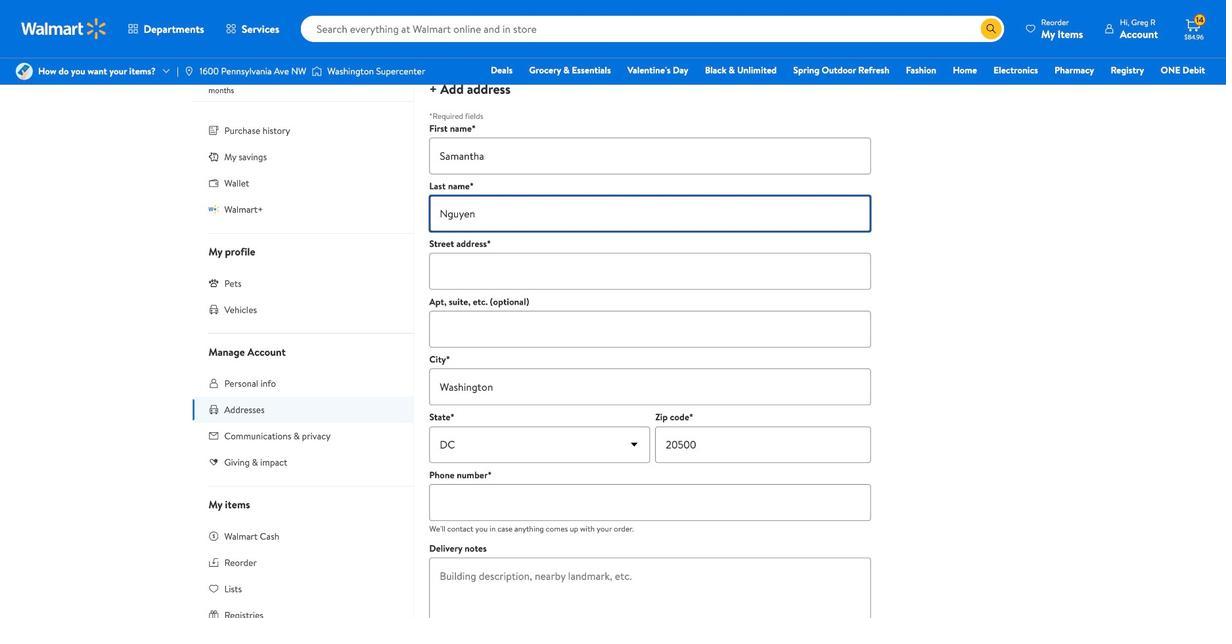 Task type: vqa. For each thing, say whether or not it's contained in the screenshot.
KITCHEN
no



Task type: locate. For each thing, give the bounding box(es) containing it.
 image
[[184, 66, 194, 77]]

icon image
[[209, 152, 219, 162], [209, 204, 219, 215], [209, 278, 219, 289]]

1 vertical spatial icon image
[[209, 204, 219, 215]]

0 horizontal spatial  image
[[16, 63, 33, 80]]

2 vertical spatial icon image
[[209, 278, 219, 289]]

0 vertical spatial icon image
[[209, 152, 219, 162]]

clear search field text image
[[965, 24, 976, 34]]

1 horizontal spatial  image
[[312, 65, 322, 78]]

None text field
[[429, 138, 871, 174], [429, 195, 871, 232], [429, 253, 871, 290], [429, 311, 871, 348], [429, 369, 871, 406], [429, 138, 871, 174], [429, 195, 871, 232], [429, 253, 871, 290], [429, 311, 871, 348], [429, 369, 871, 406]]

None telephone field
[[429, 484, 871, 521]]

 image
[[16, 63, 33, 80], [312, 65, 322, 78]]

3 icon image from the top
[[209, 278, 219, 289]]

None text field
[[655, 427, 871, 463]]



Task type: describe. For each thing, give the bounding box(es) containing it.
1 icon image from the top
[[209, 152, 219, 162]]

walmart image
[[21, 18, 106, 39]]

2 icon image from the top
[[209, 204, 219, 215]]

Building description, nearby landmark, etc. text field
[[429, 558, 871, 618]]

Search search field
[[301, 16, 1005, 42]]

Walmart Site-Wide search field
[[301, 16, 1005, 42]]

search icon image
[[986, 24, 997, 34]]



